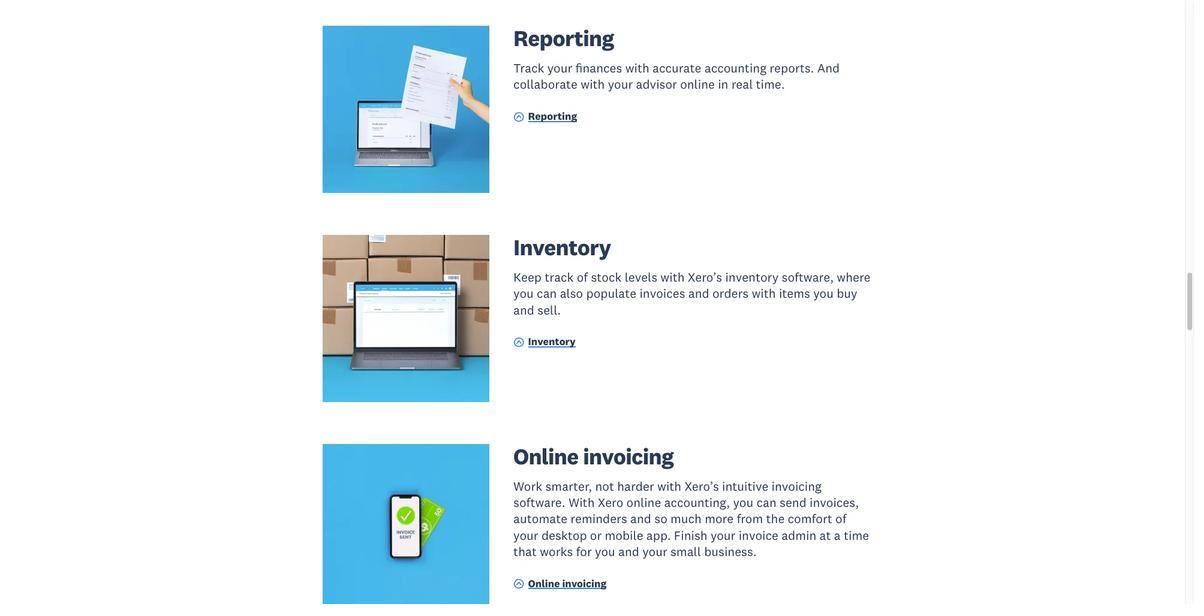 Task type: vqa. For each thing, say whether or not it's contained in the screenshot.
the Online invoicing
yes



Task type: locate. For each thing, give the bounding box(es) containing it.
reporting
[[514, 24, 614, 52], [528, 110, 577, 123]]

invoicing
[[583, 443, 674, 471], [772, 479, 822, 495], [562, 578, 607, 591]]

track
[[514, 60, 544, 76]]

online invoicing
[[514, 443, 674, 471], [528, 578, 607, 591]]

0 vertical spatial can
[[537, 286, 557, 302]]

online
[[514, 443, 579, 471], [528, 578, 560, 591]]

invoicing up 'send'
[[772, 479, 822, 495]]

admin
[[782, 528, 817, 544]]

inventory up track
[[514, 233, 611, 262]]

from
[[737, 511, 763, 528]]

your down finances
[[608, 76, 633, 93]]

where
[[837, 269, 871, 286]]

1 vertical spatial online invoicing
[[528, 578, 607, 591]]

the
[[767, 511, 785, 528]]

0 horizontal spatial can
[[537, 286, 557, 302]]

1 vertical spatial online
[[528, 578, 560, 591]]

1 vertical spatial online
[[627, 495, 661, 511]]

stock
[[591, 269, 622, 286]]

0 horizontal spatial online
[[627, 495, 661, 511]]

1 horizontal spatial of
[[836, 511, 847, 528]]

online inside work smarter, not harder with xero's intuitive invoicing software. with xero online accounting, you can send invoices, automate reminders and so much more from the comfort of your desktop or mobile app. finish your invoice admin at a time that works for you and your small business.
[[627, 495, 661, 511]]

that
[[514, 544, 537, 560]]

1 horizontal spatial online
[[681, 76, 715, 93]]

invoices
[[640, 286, 686, 302]]

online down works
[[528, 578, 560, 591]]

inventory down the sell.
[[528, 336, 576, 349]]

send
[[780, 495, 807, 511]]

orders
[[713, 286, 749, 302]]

real
[[732, 76, 753, 93]]

can up the sell.
[[537, 286, 557, 302]]

and
[[818, 60, 840, 76]]

online
[[681, 76, 715, 93], [627, 495, 661, 511]]

1 vertical spatial reporting
[[528, 110, 577, 123]]

invoices,
[[810, 495, 859, 511]]

0 vertical spatial online
[[514, 443, 579, 471]]

advisor
[[636, 76, 677, 93]]

harder
[[618, 479, 654, 495]]

online down harder
[[627, 495, 661, 511]]

with up invoices
[[661, 269, 685, 286]]

your
[[548, 60, 573, 76], [608, 76, 633, 93], [514, 528, 539, 544], [711, 528, 736, 544], [643, 544, 668, 560]]

you down software,
[[814, 286, 834, 302]]

reminders
[[571, 511, 628, 528]]

0 vertical spatial reporting
[[514, 24, 614, 52]]

of
[[577, 269, 588, 286], [836, 511, 847, 528]]

xero's up orders
[[688, 269, 723, 286]]

of inside work smarter, not harder with xero's intuitive invoicing software. with xero online accounting, you can send invoices, automate reminders and so much more from the comfort of your desktop or mobile app. finish your invoice admin at a time that works for you and your small business.
[[836, 511, 847, 528]]

xero's
[[688, 269, 723, 286], [685, 479, 719, 495]]

online up work
[[514, 443, 579, 471]]

time.
[[756, 76, 785, 93]]

and left orders
[[689, 286, 710, 302]]

xero's inside work smarter, not harder with xero's intuitive invoicing software. with xero online accounting, you can send invoices, automate reminders and so much more from the comfort of your desktop or mobile app. finish your invoice admin at a time that works for you and your small business.
[[685, 479, 719, 495]]

software,
[[782, 269, 834, 286]]

reporting button
[[514, 110, 577, 126]]

1 vertical spatial invoicing
[[772, 479, 822, 495]]

you
[[514, 286, 534, 302], [814, 286, 834, 302], [733, 495, 754, 511], [595, 544, 615, 560]]

0 horizontal spatial of
[[577, 269, 588, 286]]

xero's up accounting,
[[685, 479, 719, 495]]

online invoicing down works
[[528, 578, 607, 591]]

xero's inside keep track of stock levels with xero's inventory software, where you can also populate invoices and orders with items you buy and sell.
[[688, 269, 723, 286]]

of up the "a"
[[836, 511, 847, 528]]

online invoicing up not
[[514, 443, 674, 471]]

and
[[689, 286, 710, 302], [514, 302, 535, 318], [631, 511, 652, 528], [619, 544, 640, 560]]

1 vertical spatial xero's
[[685, 479, 719, 495]]

2 vertical spatial invoicing
[[562, 578, 607, 591]]

with
[[626, 60, 650, 76], [581, 76, 605, 93], [661, 269, 685, 286], [752, 286, 776, 302], [658, 479, 682, 495]]

items
[[779, 286, 811, 302]]

inventory
[[726, 269, 779, 286]]

1 vertical spatial of
[[836, 511, 847, 528]]

your down app.
[[643, 544, 668, 560]]

1 vertical spatial can
[[757, 495, 777, 511]]

can inside work smarter, not harder with xero's intuitive invoicing software. with xero online accounting, you can send invoices, automate reminders and so much more from the comfort of your desktop or mobile app. finish your invoice admin at a time that works for you and your small business.
[[757, 495, 777, 511]]

0 vertical spatial xero's
[[688, 269, 723, 286]]

and left the sell.
[[514, 302, 535, 318]]

and left so
[[631, 511, 652, 528]]

1 vertical spatial inventory
[[528, 336, 576, 349]]

of up also
[[577, 269, 588, 286]]

0 vertical spatial of
[[577, 269, 588, 286]]

1 horizontal spatial can
[[757, 495, 777, 511]]

for
[[576, 544, 592, 560]]

reporting up track at left top
[[514, 24, 614, 52]]

inventory
[[514, 233, 611, 262], [528, 336, 576, 349]]

invoicing down for
[[562, 578, 607, 591]]

invoicing up harder
[[583, 443, 674, 471]]

app.
[[647, 528, 671, 544]]

invoicing inside work smarter, not harder with xero's intuitive invoicing software. with xero online accounting, you can send invoices, automate reminders and so much more from the comfort of your desktop or mobile app. finish your invoice admin at a time that works for you and your small business.
[[772, 479, 822, 495]]

online left the in
[[681, 76, 715, 93]]

not
[[595, 479, 614, 495]]

accounting
[[705, 60, 767, 76]]

populate
[[586, 286, 637, 302]]

accurate
[[653, 60, 702, 76]]

at
[[820, 528, 831, 544]]

comfort
[[788, 511, 833, 528]]

collaborate
[[514, 76, 578, 93]]

0 vertical spatial inventory
[[514, 233, 611, 262]]

0 vertical spatial online
[[681, 76, 715, 93]]

can up the
[[757, 495, 777, 511]]

your up that
[[514, 528, 539, 544]]

invoicing inside button
[[562, 578, 607, 591]]

can
[[537, 286, 557, 302], [757, 495, 777, 511]]

with up accounting,
[[658, 479, 682, 495]]

or
[[590, 528, 602, 544]]

reporting down the collaborate
[[528, 110, 577, 123]]



Task type: describe. For each thing, give the bounding box(es) containing it.
a
[[834, 528, 841, 544]]

with down inventory
[[752, 286, 776, 302]]

desktop
[[542, 528, 587, 544]]

automate
[[514, 511, 568, 528]]

levels
[[625, 269, 658, 286]]

you down keep
[[514, 286, 534, 302]]

small
[[671, 544, 701, 560]]

invoice
[[739, 528, 779, 544]]

intuitive
[[722, 479, 769, 495]]

reports.
[[770, 60, 814, 76]]

software.
[[514, 495, 566, 511]]

finances
[[576, 60, 622, 76]]

online inside button
[[528, 578, 560, 591]]

and down mobile
[[619, 544, 640, 560]]

xero
[[598, 495, 624, 511]]

your down more
[[711, 528, 736, 544]]

with down finances
[[581, 76, 605, 93]]

inventory inside button
[[528, 336, 576, 349]]

keep track of stock levels with xero's inventory software, where you can also populate invoices and orders with items you buy and sell.
[[514, 269, 871, 318]]

online inside track your finances with accurate accounting reports. and collaborate with your advisor online in real time.
[[681, 76, 715, 93]]

online invoicing inside button
[[528, 578, 607, 591]]

you down intuitive
[[733, 495, 754, 511]]

more
[[705, 511, 734, 528]]

with
[[569, 495, 595, 511]]

track
[[545, 269, 574, 286]]

with inside work smarter, not harder with xero's intuitive invoicing software. with xero online accounting, you can send invoices, automate reminders and so much more from the comfort of your desktop or mobile app. finish your invoice admin at a time that works for you and your small business.
[[658, 479, 682, 495]]

your up the collaborate
[[548, 60, 573, 76]]

you down or
[[595, 544, 615, 560]]

0 vertical spatial online invoicing
[[514, 443, 674, 471]]

with up advisor
[[626, 60, 650, 76]]

buy
[[837, 286, 858, 302]]

accounting,
[[665, 495, 730, 511]]

track your finances with accurate accounting reports. and collaborate with your advisor online in real time.
[[514, 60, 840, 93]]

smarter,
[[546, 479, 592, 495]]

finish
[[674, 528, 708, 544]]

works
[[540, 544, 573, 560]]

online invoicing button
[[514, 577, 607, 594]]

sell.
[[538, 302, 561, 318]]

inventory button
[[514, 335, 576, 352]]

mobile
[[605, 528, 644, 544]]

can inside keep track of stock levels with xero's inventory software, where you can also populate invoices and orders with items you buy and sell.
[[537, 286, 557, 302]]

business.
[[704, 544, 757, 560]]

also
[[560, 286, 583, 302]]

so
[[655, 511, 668, 528]]

work
[[514, 479, 543, 495]]

in
[[718, 76, 729, 93]]

of inside keep track of stock levels with xero's inventory software, where you can also populate invoices and orders with items you buy and sell.
[[577, 269, 588, 286]]

time
[[844, 528, 870, 544]]

much
[[671, 511, 702, 528]]

reporting inside button
[[528, 110, 577, 123]]

0 vertical spatial invoicing
[[583, 443, 674, 471]]

keep
[[514, 269, 542, 286]]

work smarter, not harder with xero's intuitive invoicing software. with xero online accounting, you can send invoices, automate reminders and so much more from the comfort of your desktop or mobile app. finish your invoice admin at a time that works for you and your small business.
[[514, 479, 870, 560]]



